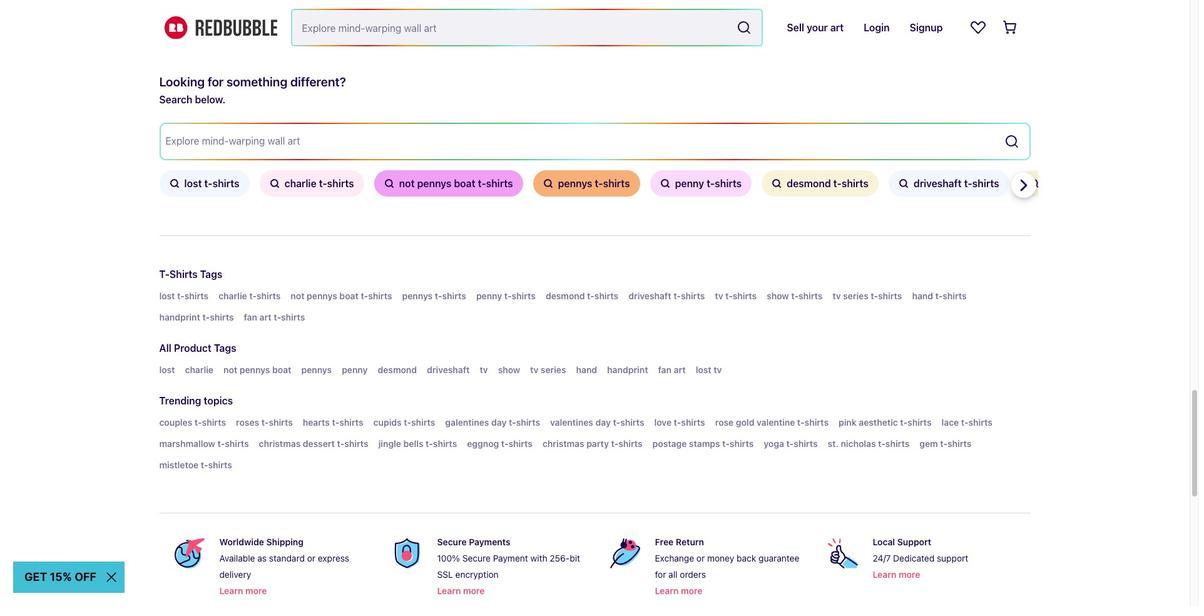 Task type: locate. For each thing, give the bounding box(es) containing it.
pink aesthetic t-shirts link
[[839, 415, 932, 430]]

hand for hand t-shirts
[[913, 291, 934, 301]]

1 vertical spatial penny
[[477, 291, 502, 301]]

0 horizontal spatial desmond t-shirts
[[546, 291, 619, 301]]

1 horizontal spatial not
[[291, 291, 305, 301]]

0 horizontal spatial charlie t-shirts
[[219, 291, 281, 301]]

1 horizontal spatial day
[[596, 417, 611, 428]]

1 horizontal spatial penny
[[477, 291, 502, 301]]

1 vertical spatial desmond
[[546, 291, 585, 301]]

payment
[[493, 553, 528, 564]]

boat for penny t-shirts
[[340, 291, 359, 301]]

1 vertical spatial series
[[541, 365, 567, 375]]

christmas down valentines
[[543, 439, 585, 449]]

tv right 'fan art'
[[714, 365, 722, 375]]

1 horizontal spatial handprint
[[608, 365, 649, 375]]

0 horizontal spatial desmond
[[378, 365, 417, 375]]

show
[[767, 291, 790, 301], [498, 365, 521, 375]]

charlie
[[285, 178, 317, 189], [219, 291, 247, 301], [185, 365, 214, 375]]

1 horizontal spatial boat
[[340, 291, 359, 301]]

tv t-shirts link
[[715, 289, 757, 304]]

tv inside tv t-shirts link
[[715, 291, 724, 301]]

2 or from the left
[[697, 553, 705, 564]]

1 vertical spatial boat
[[340, 291, 359, 301]]

0 horizontal spatial search image
[[270, 179, 280, 189]]

1 vertical spatial art
[[674, 365, 686, 375]]

0 horizontal spatial handprint
[[159, 312, 200, 323]]

1 vertical spatial not pennys boat t-shirts
[[291, 291, 392, 301]]

1 search image from the left
[[169, 179, 179, 189]]

learn more link for secure payments 100% secure payment with 256-bit ssl encryption learn more
[[437, 584, 485, 599]]

charlie link
[[185, 363, 214, 378]]

1 horizontal spatial art
[[674, 365, 686, 375]]

fan right handprint link
[[659, 365, 672, 375]]

search image for lost t-shirts
[[169, 179, 179, 189]]

2 vertical spatial driveshaft
[[427, 365, 470, 375]]

jingle bells t-shirts
[[379, 439, 457, 449]]

learn inside worldwide shipping available as standard or express delivery learn more
[[220, 586, 243, 596]]

1 christmas from the left
[[259, 439, 301, 449]]

1 vertical spatial handprint
[[608, 365, 649, 375]]

2 vertical spatial desmond
[[378, 365, 417, 375]]

learn more link inside local support 'element'
[[873, 568, 921, 583]]

0 horizontal spatial fan
[[244, 312, 257, 323]]

1 vertical spatial tags
[[214, 343, 237, 354]]

trending
[[159, 395, 201, 407]]

0 horizontal spatial $23.34 link
[[159, 0, 296, 39]]

search image
[[270, 179, 280, 189], [384, 179, 394, 189], [899, 179, 909, 189]]

3 search image from the left
[[660, 179, 670, 189]]

day for valentines
[[596, 417, 611, 428]]

handprint for handprint
[[608, 365, 649, 375]]

eggnog t-shirts link
[[467, 437, 533, 452]]

$24.31
[[894, 18, 927, 29]]

0 vertical spatial penny
[[675, 178, 705, 189]]

learn more link down ssl
[[437, 584, 485, 599]]

1 vertical spatial charlie
[[219, 291, 247, 301]]

0 vertical spatial for
[[208, 75, 224, 89]]

5 search image from the left
[[1030, 179, 1040, 189]]

search image for not pennys boat t-shirts
[[384, 179, 394, 189]]

0 vertical spatial not
[[399, 178, 415, 189]]

free return element
[[605, 534, 803, 599]]

hand right tv series t-shirts
[[913, 291, 934, 301]]

fan down charlie t-shirts link
[[244, 312, 257, 323]]

more down delivery
[[245, 586, 267, 596]]

lace t-shirts link
[[942, 415, 993, 430]]

christmas inside the christmas party t-shirts "link"
[[543, 439, 585, 449]]

None search field
[[166, 136, 1000, 148]]

handprint t-shirts
[[159, 312, 234, 323]]

2 horizontal spatial driveshaft
[[914, 178, 962, 189]]

search image for penny t-shirts
[[660, 179, 670, 189]]

t- inside "link"
[[426, 439, 433, 449]]

1 horizontal spatial charlie
[[219, 291, 247, 301]]

couples
[[159, 417, 192, 428]]

series inside 'link'
[[844, 291, 869, 301]]

rose gold valentine t-shirts link
[[716, 415, 829, 430]]

back
[[737, 553, 757, 564]]

art left lost tv on the right of the page
[[674, 365, 686, 375]]

worldwide
[[220, 537, 264, 548]]

something
[[227, 75, 288, 89]]

1 horizontal spatial desmond
[[546, 291, 585, 301]]

1 vertical spatial for
[[655, 570, 667, 580]]

handprint
[[159, 312, 200, 323], [608, 365, 649, 375]]

0 horizontal spatial penny
[[342, 365, 368, 375]]

day inside 'link'
[[596, 417, 611, 428]]

0 vertical spatial handprint
[[159, 312, 200, 323]]

art down charlie t-shirts link
[[260, 312, 272, 323]]

penny link
[[342, 363, 368, 378]]

t-
[[204, 178, 213, 189], [319, 178, 327, 189], [478, 178, 486, 189], [595, 178, 603, 189], [707, 178, 715, 189], [834, 178, 842, 189], [965, 178, 973, 189], [177, 291, 185, 301], [249, 291, 257, 301], [361, 291, 368, 301], [435, 291, 443, 301], [505, 291, 512, 301], [588, 291, 595, 301], [674, 291, 681, 301], [726, 291, 733, 301], [792, 291, 799, 301], [871, 291, 879, 301], [936, 291, 943, 301], [203, 312, 210, 323], [274, 312, 281, 323], [195, 417, 202, 428], [262, 417, 269, 428], [332, 417, 340, 428], [404, 417, 411, 428], [509, 417, 516, 428], [613, 417, 621, 428], [674, 417, 682, 428], [798, 417, 805, 428], [901, 417, 908, 428], [962, 417, 969, 428], [218, 439, 225, 449], [337, 439, 345, 449], [426, 439, 433, 449], [502, 439, 509, 449], [612, 439, 619, 449], [723, 439, 730, 449], [787, 439, 794, 449], [879, 439, 886, 449], [941, 439, 948, 449], [201, 460, 208, 471]]

learn more link inside free return element
[[655, 584, 703, 599]]

learn inside free return exchange or money back guarantee for all orders learn more
[[655, 586, 679, 596]]

roses t-shirts
[[236, 417, 293, 428]]

tv right show t-shirts
[[833, 291, 841, 301]]

learn down 24/7
[[873, 570, 897, 580]]

1 vertical spatial penny t-shirts
[[477, 291, 536, 301]]

0 vertical spatial driveshaft
[[914, 178, 962, 189]]

roses t-shirts link
[[236, 415, 293, 430]]

0 horizontal spatial art
[[260, 312, 272, 323]]

2 search image from the left
[[384, 179, 394, 189]]

3 search image from the left
[[899, 179, 909, 189]]

handprint link
[[608, 363, 649, 378]]

tv right the driveshaft t-shirts 'link'
[[715, 291, 724, 301]]

not
[[399, 178, 415, 189], [291, 291, 305, 301], [224, 365, 237, 375]]

tv series t-shirts
[[833, 291, 903, 301]]

1 horizontal spatial christmas
[[543, 439, 585, 449]]

2 vertical spatial boat
[[272, 365, 292, 375]]

1 horizontal spatial show
[[767, 291, 790, 301]]

t-
[[159, 269, 170, 280]]

worldwide shipping image
[[174, 539, 204, 569]]

learn more link down all
[[655, 584, 703, 599]]

0 horizontal spatial show
[[498, 365, 521, 375]]

2 $23.34 link from the left
[[306, 0, 443, 39]]

marshmallow t-shirts link
[[159, 437, 249, 452]]

None field
[[292, 10, 762, 45], [161, 124, 1030, 159], [161, 124, 1030, 159]]

tv inside tv series link
[[531, 365, 539, 375]]

lost t-shirts link
[[159, 289, 209, 304]]

0 horizontal spatial hand
[[577, 365, 598, 375]]

local support 24/7 dedicated support learn more
[[873, 537, 969, 580]]

tv inside tv series t-shirts 'link'
[[833, 291, 841, 301]]

1 vertical spatial show
[[498, 365, 521, 375]]

1 horizontal spatial penny t-shirts
[[675, 178, 742, 189]]

or inside worldwide shipping available as standard or express delivery learn more
[[307, 553, 316, 564]]

local
[[873, 537, 896, 548]]

search image for pennys t-shirts
[[543, 179, 553, 189]]

search image
[[169, 179, 179, 189], [543, 179, 553, 189], [660, 179, 670, 189], [772, 179, 782, 189], [1030, 179, 1040, 189]]

postage stamps t-shirts
[[653, 439, 754, 449]]

jingle
[[379, 439, 401, 449]]

0 vertical spatial driveshaft t-shirts
[[914, 178, 1000, 189]]

postage stamps t-shirts link
[[653, 437, 754, 452]]

1 horizontal spatial driveshaft
[[629, 291, 672, 301]]

0 vertical spatial hand
[[913, 291, 934, 301]]

secure up the encryption at bottom
[[463, 553, 491, 564]]

2 horizontal spatial desmond
[[787, 178, 832, 189]]

nicholas
[[841, 439, 877, 449]]

more down "dedicated"
[[899, 570, 921, 580]]

hand right tv series
[[577, 365, 598, 375]]

learn more link for free return exchange or money back guarantee for all orders learn more
[[655, 584, 703, 599]]

ssl
[[437, 570, 453, 580]]

handprint t-shirts link
[[159, 310, 234, 325]]

1 horizontal spatial series
[[844, 291, 869, 301]]

1 horizontal spatial or
[[697, 553, 705, 564]]

tv for tv
[[480, 365, 488, 375]]

learn more link
[[873, 568, 921, 583], [220, 584, 267, 599], [437, 584, 485, 599], [655, 584, 703, 599]]

0 horizontal spatial day
[[492, 417, 507, 428]]

1 $23.34 link from the left
[[159, 0, 296, 39]]

learn more link for local support 24/7 dedicated support learn more
[[873, 568, 921, 583]]

tv right show link
[[531, 365, 539, 375]]

0 vertical spatial desmond t-shirts
[[787, 178, 869, 189]]

0 vertical spatial art
[[260, 312, 272, 323]]

aesthetic
[[859, 417, 899, 428]]

pennys t-shirts link
[[402, 289, 467, 304]]

penny t-shirts
[[675, 178, 742, 189], [477, 291, 536, 301]]

day
[[492, 417, 507, 428], [596, 417, 611, 428]]

2 horizontal spatial search image
[[899, 179, 909, 189]]

1 day from the left
[[492, 417, 507, 428]]

$24.31 link
[[894, 0, 1031, 39]]

0 horizontal spatial or
[[307, 553, 316, 564]]

tags right shirts
[[200, 269, 223, 280]]

christmas
[[259, 439, 301, 449], [543, 439, 585, 449]]

worldwide shipping element
[[169, 534, 367, 599]]

art for fan art
[[674, 365, 686, 375]]

charlie t-shirts link
[[219, 289, 281, 304]]

couples t-shirts
[[159, 417, 226, 428]]

or up orders
[[697, 553, 705, 564]]

$23.34 up different?
[[306, 18, 340, 29]]

2 vertical spatial not
[[224, 365, 237, 375]]

learn down all
[[655, 586, 679, 596]]

learn more link inside secure payments element
[[437, 584, 485, 599]]

Search term search field
[[292, 10, 732, 45]]

0 horizontal spatial $23.34
[[159, 18, 194, 29]]

cupids
[[374, 417, 402, 428]]

desmond t-shirts
[[787, 178, 869, 189], [546, 291, 619, 301]]

1 vertical spatial pennys t-shirts
[[402, 291, 467, 301]]

1 vertical spatial fan
[[659, 365, 672, 375]]

for up 'below.'
[[208, 75, 224, 89]]

more down the encryption at bottom
[[463, 586, 485, 596]]

more inside local support 24/7 dedicated support learn more
[[899, 570, 921, 580]]

1 horizontal spatial fan
[[659, 365, 672, 375]]

0 vertical spatial lost t-shirts
[[184, 178, 240, 189]]

0 vertical spatial pennys t-shirts
[[558, 178, 630, 189]]

charlie inside charlie t-shirts link
[[219, 291, 247, 301]]

christmas inside christmas dessert t-shirts link
[[259, 439, 301, 449]]

christmas party t-shirts
[[543, 439, 643, 449]]

0 vertical spatial show
[[767, 291, 790, 301]]

2 day from the left
[[596, 417, 611, 428]]

0 horizontal spatial driveshaft t-shirts
[[629, 291, 705, 301]]

show right tv t-shirts
[[767, 291, 790, 301]]

as
[[258, 553, 267, 564]]

shirts
[[213, 178, 240, 189], [327, 178, 354, 189], [486, 178, 513, 189], [603, 178, 630, 189], [715, 178, 742, 189], [842, 178, 869, 189], [973, 178, 1000, 189], [185, 291, 209, 301], [257, 291, 281, 301], [368, 291, 392, 301], [442, 291, 467, 301], [512, 291, 536, 301], [595, 291, 619, 301], [681, 291, 705, 301], [733, 291, 757, 301], [799, 291, 823, 301], [879, 291, 903, 301], [943, 291, 967, 301], [210, 312, 234, 323], [281, 312, 305, 323], [202, 417, 226, 428], [269, 417, 293, 428], [340, 417, 364, 428], [411, 417, 436, 428], [516, 417, 541, 428], [621, 417, 645, 428], [682, 417, 706, 428], [805, 417, 829, 428], [908, 417, 932, 428], [969, 417, 993, 428], [225, 439, 249, 449], [345, 439, 369, 449], [433, 439, 457, 449], [509, 439, 533, 449], [619, 439, 643, 449], [730, 439, 754, 449], [794, 439, 818, 449], [886, 439, 910, 449], [948, 439, 972, 449], [208, 460, 232, 471]]

1 $23.34 from the left
[[159, 18, 194, 29]]

learn down ssl
[[437, 586, 461, 596]]

0 horizontal spatial driveshaft
[[427, 365, 470, 375]]

1 horizontal spatial charlie t-shirts
[[285, 178, 354, 189]]

day up party
[[596, 417, 611, 428]]

$23.34 up looking on the top
[[159, 18, 194, 29]]

1 vertical spatial driveshaft
[[629, 291, 672, 301]]

tv for tv series t-shirts
[[833, 291, 841, 301]]

0 vertical spatial series
[[844, 291, 869, 301]]

driveshaft
[[914, 178, 962, 189], [629, 291, 672, 301], [427, 365, 470, 375]]

learn more link down delivery
[[220, 584, 267, 599]]

roses
[[236, 417, 259, 428]]

4 search image from the left
[[772, 179, 782, 189]]

1 vertical spatial desmond t-shirts
[[546, 291, 619, 301]]

0 horizontal spatial for
[[208, 75, 224, 89]]

0 horizontal spatial not
[[224, 365, 237, 375]]

2 search image from the left
[[543, 179, 553, 189]]

learn more link down 24/7
[[873, 568, 921, 583]]

looking for something different? search below.
[[159, 75, 346, 105]]

1 horizontal spatial $23.34 link
[[306, 0, 443, 39]]

delivery
[[220, 570, 251, 580]]

2 christmas from the left
[[543, 439, 585, 449]]

fan
[[244, 312, 257, 323], [659, 365, 672, 375]]

or left express
[[307, 553, 316, 564]]

1 or from the left
[[307, 553, 316, 564]]

1 vertical spatial not
[[291, 291, 305, 301]]

learn down delivery
[[220, 586, 243, 596]]

local support element
[[823, 534, 1021, 599]]

driveshaft t-shirts
[[914, 178, 1000, 189], [629, 291, 705, 301]]

lace t-shirts
[[942, 417, 993, 428]]

t-shirts link
[[159, 269, 198, 280]]

series right show t-shirts
[[844, 291, 869, 301]]

0 vertical spatial fan
[[244, 312, 257, 323]]

show right tv link
[[498, 365, 521, 375]]

gem
[[920, 439, 939, 449]]

handprint right hand link
[[608, 365, 649, 375]]

series for tv series
[[541, 365, 567, 375]]

yoga
[[764, 439, 785, 449]]

free return exchange or money back guarantee for all orders learn more
[[655, 537, 800, 596]]

search image for driveshaft t-shirts
[[899, 179, 909, 189]]

christmas down roses t-shirts link
[[259, 439, 301, 449]]

1 horizontal spatial for
[[655, 570, 667, 580]]

tags right product
[[214, 343, 237, 354]]

series left hand link
[[541, 365, 567, 375]]

dedicated
[[894, 553, 935, 564]]

0 horizontal spatial penny t-shirts
[[477, 291, 536, 301]]

learn more link inside "worldwide shipping" element
[[220, 584, 267, 599]]

1 horizontal spatial search image
[[384, 179, 394, 189]]

mistletoe t-shirts
[[159, 460, 232, 471]]

2 horizontal spatial boat
[[454, 178, 476, 189]]

hand for hand
[[577, 365, 598, 375]]

tv left show link
[[480, 365, 488, 375]]

2 horizontal spatial charlie
[[285, 178, 317, 189]]

for left all
[[655, 570, 667, 580]]

0 horizontal spatial series
[[541, 365, 567, 375]]

tv for tv series
[[531, 365, 539, 375]]

0 vertical spatial not pennys boat t-shirts
[[399, 178, 513, 189]]

1 horizontal spatial $23.34
[[306, 18, 340, 29]]

0 vertical spatial desmond
[[787, 178, 832, 189]]

tags for all product tags
[[214, 343, 237, 354]]

1 vertical spatial charlie t-shirts
[[219, 291, 281, 301]]

lost t-shirts
[[184, 178, 240, 189], [159, 291, 209, 301]]

day up the eggnog t-shirts at left
[[492, 417, 507, 428]]

all
[[159, 343, 172, 354]]

1 search image from the left
[[270, 179, 280, 189]]

secure up the 100%
[[437, 537, 467, 548]]

marshmallow
[[159, 439, 215, 449]]

more down orders
[[681, 586, 703, 596]]

show link
[[498, 363, 521, 378]]

learn
[[873, 570, 897, 580], [220, 586, 243, 596], [437, 586, 461, 596], [655, 586, 679, 596]]

valentines day t-shirts
[[551, 417, 645, 428]]

1 vertical spatial lost t-shirts
[[159, 291, 209, 301]]

topics
[[204, 395, 233, 407]]

lost tv link
[[696, 363, 722, 378]]

0 horizontal spatial boat
[[272, 365, 292, 375]]

handprint down lost t-shirts link at the left of page
[[159, 312, 200, 323]]



Task type: vqa. For each thing, say whether or not it's contained in the screenshot.
in
no



Task type: describe. For each thing, give the bounding box(es) containing it.
trust signals element
[[159, 524, 1031, 606]]

st.
[[828, 439, 839, 449]]

256-
[[550, 553, 570, 564]]

redbubble logo image
[[164, 16, 277, 39]]

with
[[531, 553, 548, 564]]

bit
[[570, 553, 581, 564]]

all product tags
[[159, 343, 237, 354]]

secure payments 100% secure payment with 256-bit ssl encryption learn more
[[437, 537, 581, 596]]

shipping
[[266, 537, 304, 548]]

bells
[[404, 439, 424, 449]]

encryption
[[456, 570, 499, 580]]

pink
[[839, 417, 857, 428]]

learn inside secure payments 100% secure payment with 256-bit ssl encryption learn more
[[437, 586, 461, 596]]

free
[[655, 537, 674, 548]]

art for fan art t-shirts
[[260, 312, 272, 323]]

series for tv series t-shirts
[[844, 291, 869, 301]]

$28.40
[[747, 18, 782, 29]]

0 horizontal spatial not pennys boat t-shirts
[[291, 291, 392, 301]]

more inside free return exchange or money back guarantee for all orders learn more
[[681, 586, 703, 596]]

galentines
[[446, 417, 489, 428]]

hand link
[[577, 363, 598, 378]]

search image for desmond t-shirts
[[772, 179, 782, 189]]

2 $23.34 from the left
[[306, 18, 340, 29]]

available
[[220, 553, 255, 564]]

hand t-shirts
[[913, 291, 967, 301]]

yoga  t-shirts link
[[764, 437, 818, 452]]

not for pennys t-shirts
[[291, 291, 305, 301]]

shirts inside "link"
[[433, 439, 457, 449]]

express
[[318, 553, 349, 564]]

christmas dessert t-shirts link
[[259, 437, 369, 452]]

gold
[[736, 417, 755, 428]]

galentines day t-shirts link
[[446, 415, 541, 430]]

penny inside penny t-shirts link
[[477, 291, 502, 301]]

0 vertical spatial charlie t-shirts
[[285, 178, 354, 189]]

party
[[587, 439, 609, 449]]

tags for t-shirts tags
[[200, 269, 223, 280]]

learn inside local support 24/7 dedicated support learn more
[[873, 570, 897, 580]]

return
[[676, 537, 705, 548]]

jingle bells t-shirts link
[[379, 437, 457, 452]]

rose gold valentine t-shirts
[[716, 417, 829, 428]]

fan for fan art t-shirts
[[244, 312, 257, 323]]

gem t-shirts
[[920, 439, 972, 449]]

orders
[[680, 570, 706, 580]]

1 horizontal spatial not pennys boat t-shirts
[[399, 178, 513, 189]]

or inside free return exchange or money back guarantee for all orders learn more
[[697, 553, 705, 564]]

0 vertical spatial secure
[[437, 537, 467, 548]]

st. nicholas t-shirts link
[[828, 437, 910, 452]]

product
[[174, 343, 212, 354]]

2 vertical spatial penny
[[342, 365, 368, 375]]

pennys link
[[302, 363, 332, 378]]

hearts t-shirts
[[303, 417, 364, 428]]

1 vertical spatial driveshaft t-shirts
[[629, 291, 705, 301]]

more inside worldwide shipping available as standard or express delivery learn more
[[245, 586, 267, 596]]

not pennys boat
[[224, 365, 292, 375]]

trending topics
[[159, 395, 233, 407]]

valentines
[[551, 417, 594, 428]]

100%
[[437, 553, 460, 564]]

below.
[[195, 94, 226, 105]]

valentines day t-shirts link
[[551, 415, 645, 430]]

love t-shirts link
[[655, 415, 706, 430]]

fan for fan art
[[659, 365, 672, 375]]

rose
[[716, 417, 734, 428]]

handprint for handprint t-shirts
[[159, 312, 200, 323]]

eggnog t-shirts
[[467, 439, 533, 449]]

tv for tv t-shirts
[[715, 291, 724, 301]]

learn more link for worldwide shipping available as standard or express delivery learn more
[[220, 584, 267, 599]]

christmas for christmas dessert t-shirts
[[259, 439, 301, 449]]

mistletoe t-shirts link
[[159, 458, 232, 473]]

secure payments element
[[387, 534, 585, 599]]

cupids t-shirts link
[[374, 415, 436, 430]]

eggnog
[[467, 439, 499, 449]]

stamps
[[689, 439, 721, 449]]

not for pennys
[[224, 365, 237, 375]]

0 horizontal spatial charlie
[[185, 365, 214, 375]]

1 horizontal spatial driveshaft t-shirts
[[914, 178, 1000, 189]]

cupids t-shirts
[[374, 417, 436, 428]]

local support image
[[828, 539, 858, 569]]

0 vertical spatial charlie
[[285, 178, 317, 189]]

not pennys boat t-shirts link
[[291, 289, 392, 304]]

free return image
[[610, 539, 640, 569]]

day for galentines
[[492, 417, 507, 428]]

2 horizontal spatial penny
[[675, 178, 705, 189]]

0 vertical spatial boat
[[454, 178, 476, 189]]

0 horizontal spatial pennys t-shirts
[[402, 291, 467, 301]]

love
[[655, 417, 672, 428]]

tv inside the lost tv link
[[714, 365, 722, 375]]

fan art
[[659, 365, 686, 375]]

none field the search term
[[292, 10, 762, 45]]

penny t-shirts link
[[477, 289, 536, 304]]

st. nicholas t-shirts
[[828, 439, 910, 449]]

show for show
[[498, 365, 521, 375]]

show t-shirts link
[[767, 289, 823, 304]]

tv link
[[480, 363, 488, 378]]

lost link
[[159, 363, 175, 378]]

gem t-shirts link
[[920, 437, 972, 452]]

lace
[[942, 417, 960, 428]]

christmas dessert t-shirts
[[259, 439, 369, 449]]

christmas for christmas party t-shirts
[[543, 439, 585, 449]]

1 horizontal spatial pennys t-shirts
[[558, 178, 630, 189]]

pink aesthetic t-shirts
[[839, 417, 932, 428]]

hearts t-shirts link
[[303, 415, 364, 430]]

worldwide shipping available as standard or express delivery learn more
[[220, 537, 349, 596]]

for inside looking for something different? search below.
[[208, 75, 224, 89]]

exchange
[[655, 553, 695, 564]]

0 vertical spatial penny t-shirts
[[675, 178, 742, 189]]

shirts
[[170, 269, 198, 280]]

1 vertical spatial secure
[[463, 553, 491, 564]]

driveshaft inside 'link'
[[629, 291, 672, 301]]

1 horizontal spatial desmond t-shirts
[[787, 178, 869, 189]]

galentines day t-shirts
[[446, 417, 541, 428]]

2 horizontal spatial not
[[399, 178, 415, 189]]

show t-shirts
[[767, 291, 823, 301]]

for inside free return exchange or money back guarantee for all orders learn more
[[655, 570, 667, 580]]

more inside secure payments 100% secure payment with 256-bit ssl encryption learn more
[[463, 586, 485, 596]]

hand t-shirts link
[[913, 289, 967, 304]]

love t-shirts
[[655, 417, 706, 428]]

support
[[898, 537, 932, 548]]

tv series
[[531, 365, 567, 375]]

boat for penny
[[272, 365, 292, 375]]

yoga  t-shirts
[[764, 439, 818, 449]]

tv t-shirts
[[715, 291, 757, 301]]

couples t-shirts link
[[159, 415, 226, 430]]

hearts
[[303, 417, 330, 428]]

fan art t-shirts link
[[244, 310, 305, 325]]

valentine
[[757, 417, 796, 428]]

search image for charlie t-shirts
[[270, 179, 280, 189]]

tv series link
[[531, 363, 567, 378]]

show for show t-shirts
[[767, 291, 790, 301]]

24/7
[[873, 553, 891, 564]]

marshmallow t-shirts
[[159, 439, 249, 449]]

t-shirts tags
[[159, 269, 223, 280]]

secure payments image
[[392, 539, 422, 569]]



